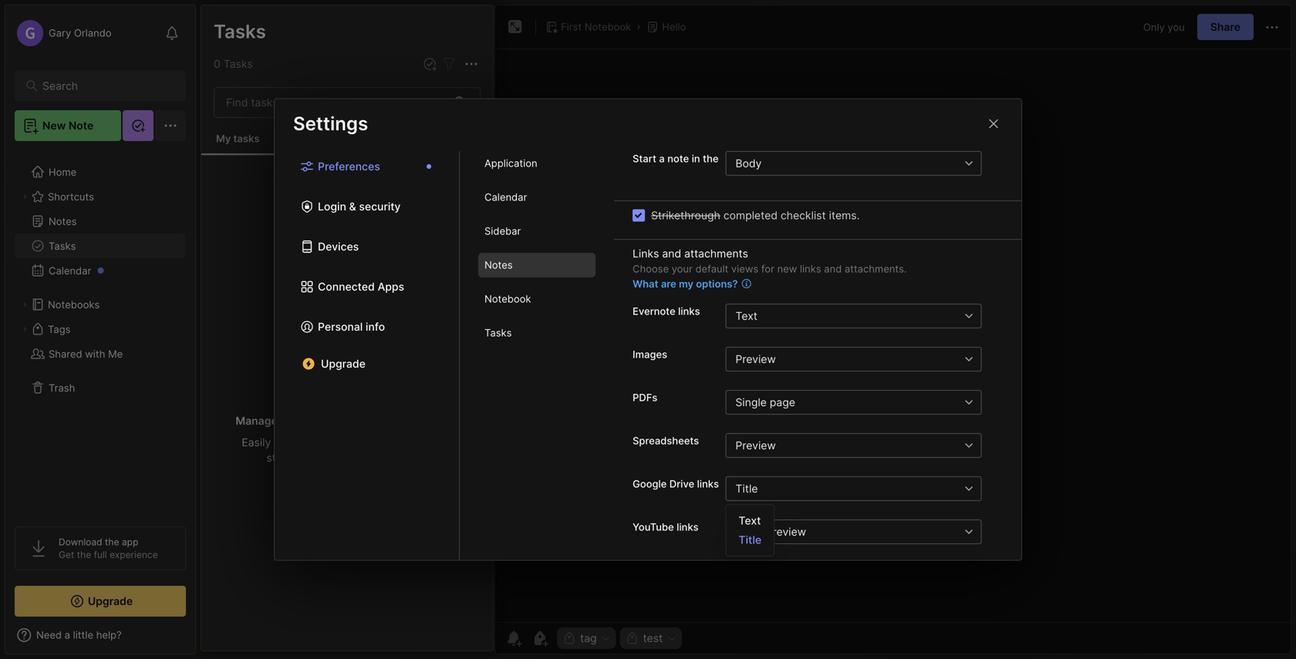 Task type: describe. For each thing, give the bounding box(es) containing it.
0 vertical spatial in
[[692, 153, 700, 165]]

this is a test
[[217, 124, 277, 136]]

Start a new note in the body or title. field
[[726, 151, 1003, 176]]

title inside dropdown list menu
[[739, 534, 762, 547]]

shortcuts button
[[15, 184, 185, 209]]

Select682 checkbox
[[633, 210, 645, 222]]

0 tasks
[[214, 58, 253, 71]]

login & security
[[318, 200, 401, 213]]

text for text title
[[739, 515, 761, 528]]

this
[[332, 452, 350, 465]]

upgrade button inside tab list
[[293, 352, 441, 377]]

calendar for tab list containing application
[[485, 192, 527, 204]]

expand notebooks image
[[20, 300, 29, 309]]

0 vertical spatial a
[[250, 124, 256, 136]]

preview button for spreadsheets
[[726, 434, 957, 458]]

checklist
[[781, 209, 826, 222]]

strikethrough completed checklist items.
[[651, 209, 860, 222]]

login
[[318, 200, 346, 213]]

what
[[633, 278, 659, 290]]

single page button
[[726, 391, 957, 415]]

expand note image
[[506, 18, 525, 36]]

home link
[[15, 160, 186, 184]]

body button
[[726, 151, 957, 176]]

more
[[402, 452, 428, 465]]

preview button for images
[[726, 347, 957, 372]]

shortcuts
[[48, 191, 94, 203]]

2 notes
[[213, 57, 251, 70]]

hello button
[[644, 16, 689, 38]]

text title
[[739, 515, 762, 547]]

small
[[736, 526, 763, 539]]

info
[[366, 321, 385, 334]]

notes inside main element
[[49, 216, 77, 227]]

1 horizontal spatial notes
[[213, 19, 266, 42]]

choose your default views for new links and attachments.
[[633, 263, 907, 275]]

attachments.
[[845, 263, 907, 275]]

links right drive
[[697, 479, 719, 490]]

tree inside main element
[[5, 151, 195, 513]]

manage
[[236, 415, 278, 428]]

preview
[[766, 526, 807, 539]]

new
[[42, 119, 66, 132]]

main element
[[0, 0, 201, 660]]

evernote links
[[633, 306, 700, 318]]

upgrade for upgrade popup button inside tab list
[[321, 358, 366, 371]]

text button
[[726, 304, 957, 329]]

nov 21, 2023
[[217, 243, 275, 254]]

notebook inside button
[[585, 21, 631, 33]]

start a note in the
[[633, 153, 719, 165]]

status
[[267, 452, 298, 465]]

app
[[122, 537, 138, 548]]

untitled
[[217, 222, 255, 234]]

links
[[633, 247, 659, 260]]

notes
[[223, 57, 251, 70]]

and up sort
[[280, 415, 300, 428]]

hello inside button
[[662, 21, 686, 33]]

1 vertical spatial a
[[659, 153, 665, 165]]

shared with me link
[[15, 342, 185, 367]]

none search field inside main element
[[42, 76, 166, 95]]

preview for spreadsheets
[[736, 440, 776, 453]]

body
[[736, 157, 762, 170]]

my
[[216, 133, 231, 145]]

Choose default view option for Evernote links field
[[726, 304, 1003, 329]]

links down my
[[678, 306, 700, 318]]

title button
[[726, 477, 957, 502]]

manage and organize tasks all in one place
[[236, 415, 459, 428]]

items.
[[829, 209, 860, 222]]

links right 'youtube'
[[677, 522, 699, 534]]

add tag image
[[531, 630, 550, 648]]

settings
[[293, 112, 368, 135]]

&
[[349, 200, 356, 213]]

1 vertical spatial the
[[105, 537, 119, 548]]

shared
[[49, 348, 82, 360]]

all
[[382, 415, 393, 428]]

your
[[672, 263, 693, 275]]

tasks inside tab
[[485, 327, 512, 339]]

pdfs
[[633, 392, 658, 404]]

links right new
[[800, 263, 822, 275]]

notebook inside tab
[[485, 293, 531, 305]]

tab list for start a note in the
[[460, 151, 614, 561]]

start
[[633, 153, 657, 165]]

youtube links
[[633, 522, 699, 534]]

small preview
[[736, 526, 807, 539]]

new note
[[42, 119, 94, 132]]

with
[[85, 348, 105, 360]]

calendar for "calendar" button
[[49, 265, 91, 277]]

note,
[[364, 436, 390, 450]]

Choose default view option for YouTube links field
[[726, 520, 1003, 545]]

first notebook
[[561, 21, 631, 33]]

28,
[[237, 146, 251, 157]]

expand tags image
[[20, 325, 29, 334]]

test inside button
[[643, 633, 663, 646]]

google
[[633, 479, 667, 490]]

application
[[485, 158, 538, 170]]

google drive links
[[633, 479, 719, 490]]

new task image
[[422, 56, 438, 72]]

date,
[[335, 436, 361, 450]]

place
[[430, 415, 459, 428]]

and up your
[[662, 247, 682, 260]]

first notebook button
[[543, 16, 635, 38]]

test button
[[620, 628, 682, 650]]

trash
[[49, 382, 75, 394]]

links and attachments
[[633, 247, 749, 260]]

download
[[59, 537, 102, 548]]

note
[[69, 119, 94, 132]]

upgrade button inside main element
[[15, 587, 186, 617]]

upgrade for upgrade popup button inside main element
[[88, 595, 133, 609]]

drive
[[670, 479, 695, 490]]

sidebar tab
[[479, 219, 596, 244]]

0
[[214, 58, 221, 71]]

you
[[1168, 21, 1185, 33]]

text for text
[[736, 310, 758, 323]]

Note Editor text field
[[496, 49, 1291, 623]]



Task type: vqa. For each thing, say whether or not it's contained in the screenshot.


Task type: locate. For each thing, give the bounding box(es) containing it.
notes up notes
[[213, 19, 266, 42]]

0 vertical spatial test
[[259, 124, 277, 136]]

tab list
[[275, 151, 460, 561], [460, 151, 614, 561]]

upgrade down personal
[[321, 358, 366, 371]]

notebook right first
[[585, 21, 631, 33]]

text link
[[727, 512, 774, 531]]

one
[[408, 415, 428, 428]]

calendar tab
[[479, 185, 596, 210]]

nov down my
[[217, 146, 234, 157]]

the right the note
[[703, 153, 719, 165]]

title up text link
[[736, 483, 758, 496]]

sidebar
[[485, 226, 521, 238]]

in
[[692, 153, 700, 165], [396, 415, 406, 428]]

1 horizontal spatial notebook
[[585, 21, 631, 33]]

upgrade inside main element
[[88, 595, 133, 609]]

1 horizontal spatial test
[[643, 633, 663, 646]]

tasks up "calendar" button
[[49, 240, 76, 252]]

home
[[49, 166, 77, 178]]

0 vertical spatial title
[[736, 483, 758, 496]]

preview up single
[[736, 353, 776, 366]]

tasks inside button
[[233, 133, 260, 145]]

0 vertical spatial nov
[[217, 146, 234, 157]]

completed
[[724, 209, 778, 222]]

tasks
[[214, 20, 266, 43], [224, 58, 253, 71], [49, 240, 76, 252], [485, 327, 512, 339]]

share
[[1211, 20, 1241, 34]]

tab list containing preferences
[[275, 151, 460, 561]]

tasks right 0
[[224, 58, 253, 71]]

1 vertical spatial title
[[739, 534, 762, 547]]

assigned
[[407, 436, 453, 450]]

a left the note
[[659, 153, 665, 165]]

2 tab list from the left
[[460, 151, 614, 561]]

1 vertical spatial calendar
[[49, 265, 91, 277]]

shared with me
[[49, 348, 123, 360]]

preview inside choose default view option for spreadsheets field
[[736, 440, 776, 453]]

for
[[762, 263, 775, 275]]

nov left 21,
[[217, 243, 234, 254]]

text down options?
[[736, 310, 758, 323]]

upgrade button down info
[[293, 352, 441, 377]]

Choose default view option for PDFs field
[[726, 391, 1003, 415]]

youtube
[[633, 522, 674, 534]]

spreadsheets
[[633, 435, 699, 447]]

tab list containing application
[[460, 151, 614, 561]]

new
[[778, 263, 797, 275]]

apps
[[378, 281, 404, 294]]

notes down sidebar
[[485, 260, 513, 271]]

tasks up nov 28, 2023
[[233, 133, 260, 145]]

tree
[[5, 151, 195, 513]]

2 horizontal spatial notes
[[485, 260, 513, 271]]

a right is
[[250, 124, 256, 136]]

calendar up sidebar
[[485, 192, 527, 204]]

0 vertical spatial preview button
[[726, 347, 957, 372]]

preview button up 'title' 'button' at the right bottom of the page
[[726, 434, 957, 458]]

0 vertical spatial upgrade
[[321, 358, 366, 371]]

0 vertical spatial hello
[[662, 21, 686, 33]]

notes down "shortcuts"
[[49, 216, 77, 227]]

experience
[[110, 550, 158, 561]]

0 vertical spatial notes
[[213, 19, 266, 42]]

note window element
[[495, 5, 1292, 655]]

row group containing manage and organize tasks all in one place
[[201, 156, 493, 478]]

1 vertical spatial preview button
[[726, 434, 957, 458]]

test right is
[[259, 124, 277, 136]]

links
[[800, 263, 822, 275], [678, 306, 700, 318], [697, 479, 719, 490], [677, 522, 699, 534]]

0 horizontal spatial upgrade button
[[15, 587, 186, 617]]

0 horizontal spatial a
[[250, 124, 256, 136]]

Search text field
[[42, 79, 166, 93]]

in right the note
[[692, 153, 700, 165]]

tags
[[48, 324, 71, 336]]

close image
[[985, 115, 1003, 133]]

the
[[703, 153, 719, 165], [105, 537, 119, 548], [77, 550, 91, 561]]

1 vertical spatial upgrade button
[[15, 587, 186, 617]]

and left attachments.
[[824, 263, 842, 275]]

Find tasks… text field
[[217, 90, 445, 115]]

1 preview button from the top
[[726, 347, 957, 372]]

0 vertical spatial 2023
[[253, 146, 276, 157]]

0 horizontal spatial the
[[77, 550, 91, 561]]

upgrade down full
[[88, 595, 133, 609]]

2 preview from the top
[[736, 440, 776, 453]]

test
[[259, 124, 277, 136], [643, 633, 663, 646]]

0 vertical spatial upgrade button
[[293, 352, 441, 377]]

the up full
[[105, 537, 119, 548]]

calendar up notebooks
[[49, 265, 91, 277]]

tasks tab
[[479, 321, 596, 346]]

Choose default view option for Images field
[[726, 347, 1003, 372]]

upgrade button
[[293, 352, 441, 377], [15, 587, 186, 617]]

title down text link
[[739, 534, 762, 547]]

download the app get the full experience
[[59, 537, 158, 561]]

nov for nov 21, 2023
[[217, 243, 234, 254]]

0 horizontal spatial test
[[259, 124, 277, 136]]

1 horizontal spatial hello
[[662, 21, 686, 33]]

text up title link
[[739, 515, 761, 528]]

2023 for nov 28, 2023
[[253, 146, 276, 157]]

the for note
[[703, 153, 719, 165]]

application tab
[[479, 151, 596, 176]]

row group
[[201, 156, 493, 478]]

the down download
[[77, 550, 91, 561]]

small preview button
[[726, 520, 957, 545]]

preferences
[[318, 160, 380, 173]]

are
[[661, 278, 677, 290]]

tasks down 'notebook' tab
[[485, 327, 512, 339]]

preview down single
[[736, 440, 776, 453]]

0 vertical spatial notebook
[[585, 21, 631, 33]]

None search field
[[42, 76, 166, 95]]

test right the tag
[[643, 633, 663, 646]]

0 vertical spatial the
[[703, 153, 719, 165]]

personal info
[[318, 321, 385, 334]]

my
[[679, 278, 694, 290]]

strikethrough
[[651, 209, 721, 222]]

0 vertical spatial preview
[[736, 353, 776, 366]]

tags button
[[15, 317, 185, 342]]

attachments
[[685, 247, 749, 260]]

tag button
[[557, 628, 616, 650]]

default
[[696, 263, 729, 275]]

calendar inside button
[[49, 265, 91, 277]]

preview inside field
[[736, 353, 776, 366]]

0 horizontal spatial hello
[[217, 108, 241, 120]]

0 horizontal spatial notes
[[49, 216, 77, 227]]

1 vertical spatial nov
[[217, 243, 234, 254]]

in inside row group
[[396, 415, 406, 428]]

1 horizontal spatial a
[[659, 153, 665, 165]]

title
[[736, 483, 758, 496], [739, 534, 762, 547]]

calendar inside tab
[[485, 192, 527, 204]]

preview for images
[[736, 353, 776, 366]]

0 horizontal spatial in
[[396, 415, 406, 428]]

my tasks button
[[201, 124, 274, 155]]

is
[[240, 124, 247, 136]]

1 nov from the top
[[217, 146, 234, 157]]

trash link
[[15, 376, 185, 401]]

1 vertical spatial in
[[396, 415, 406, 428]]

tag
[[580, 633, 597, 646]]

1 vertical spatial hello
[[217, 108, 241, 120]]

Choose default view option for Google Drive links field
[[726, 477, 1003, 502]]

text inside button
[[736, 310, 758, 323]]

a
[[250, 124, 256, 136], [659, 153, 665, 165]]

0 vertical spatial text
[[736, 310, 758, 323]]

page
[[770, 396, 796, 409]]

notebook down notes tab
[[485, 293, 531, 305]]

2023 right 28,
[[253, 146, 276, 157]]

views
[[732, 263, 759, 275]]

and down "or"
[[380, 452, 399, 465]]

2 nov from the top
[[217, 243, 234, 254]]

1 vertical spatial upgrade
[[88, 595, 133, 609]]

1 vertical spatial text
[[739, 515, 761, 528]]

personal
[[318, 321, 363, 334]]

options?
[[696, 278, 738, 290]]

2 vertical spatial the
[[77, 550, 91, 561]]

0 horizontal spatial tasks
[[233, 133, 260, 145]]

upgrade inside tab list
[[321, 358, 366, 371]]

tasks button
[[15, 234, 185, 259]]

tasks
[[233, 133, 260, 145], [351, 415, 379, 428]]

nov for nov 28, 2023
[[217, 146, 234, 157]]

images
[[633, 349, 668, 361]]

1 vertical spatial preview
[[736, 440, 776, 453]]

1 vertical spatial tasks
[[351, 415, 379, 428]]

2 preview button from the top
[[726, 434, 957, 458]]

full
[[94, 550, 107, 561]]

tasks inside row group
[[351, 415, 379, 428]]

the for app
[[77, 550, 91, 561]]

upgrade button down full
[[15, 587, 186, 617]]

what are my options?
[[633, 278, 738, 290]]

notebooks link
[[15, 293, 185, 317]]

0 horizontal spatial notebook
[[485, 293, 531, 305]]

preview button down text button
[[726, 347, 957, 372]]

2023 right 21,
[[252, 243, 275, 254]]

title link
[[727, 531, 774, 550]]

Choose default view option for Spreadsheets field
[[726, 434, 1003, 458]]

tasks left all
[[351, 415, 379, 428]]

0 vertical spatial calendar
[[485, 192, 527, 204]]

notebook tab
[[479, 287, 596, 312]]

note
[[668, 153, 689, 165]]

notes tab
[[479, 253, 596, 278]]

add a reminder image
[[505, 630, 523, 648]]

and inside easily sort by due date, note, or assigned status using this view and more
[[380, 452, 399, 465]]

single
[[736, 396, 767, 409]]

1 vertical spatial 2023
[[252, 243, 275, 254]]

choose
[[633, 263, 669, 275]]

by
[[298, 436, 310, 450]]

first
[[561, 21, 582, 33]]

tree containing home
[[5, 151, 195, 513]]

tab list for application
[[275, 151, 460, 561]]

1 tab list from the left
[[275, 151, 460, 561]]

2 horizontal spatial the
[[703, 153, 719, 165]]

title inside 'button'
[[736, 483, 758, 496]]

2 vertical spatial notes
[[485, 260, 513, 271]]

2023 for nov 21, 2023
[[252, 243, 275, 254]]

text inside text title
[[739, 515, 761, 528]]

1 horizontal spatial the
[[105, 537, 119, 548]]

only you
[[1144, 21, 1185, 33]]

nov
[[217, 146, 234, 157], [217, 243, 234, 254]]

0 vertical spatial tasks
[[233, 133, 260, 145]]

using
[[301, 452, 329, 465]]

calendar button
[[15, 259, 185, 283]]

1 vertical spatial test
[[643, 633, 663, 646]]

1 horizontal spatial calendar
[[485, 192, 527, 204]]

1 horizontal spatial in
[[692, 153, 700, 165]]

due
[[313, 436, 332, 450]]

0 horizontal spatial calendar
[[49, 265, 91, 277]]

view
[[353, 452, 377, 465]]

notes inside tab
[[485, 260, 513, 271]]

21,
[[237, 243, 249, 254]]

in right all
[[396, 415, 406, 428]]

this
[[217, 124, 237, 136]]

easily sort by due date, note, or assigned status using this view and more
[[242, 436, 453, 465]]

1 horizontal spatial tasks
[[351, 415, 379, 428]]

dropdown list menu
[[727, 512, 774, 550]]

tasks up notes
[[214, 20, 266, 43]]

1 vertical spatial notebook
[[485, 293, 531, 305]]

0 horizontal spatial upgrade
[[88, 595, 133, 609]]

1 vertical spatial notes
[[49, 216, 77, 227]]

tasks inside button
[[49, 240, 76, 252]]

1 horizontal spatial upgrade
[[321, 358, 366, 371]]

nov 28, 2023
[[217, 146, 276, 157]]

security
[[359, 200, 401, 213]]

1 preview from the top
[[736, 353, 776, 366]]

me
[[108, 348, 123, 360]]

1 horizontal spatial upgrade button
[[293, 352, 441, 377]]



